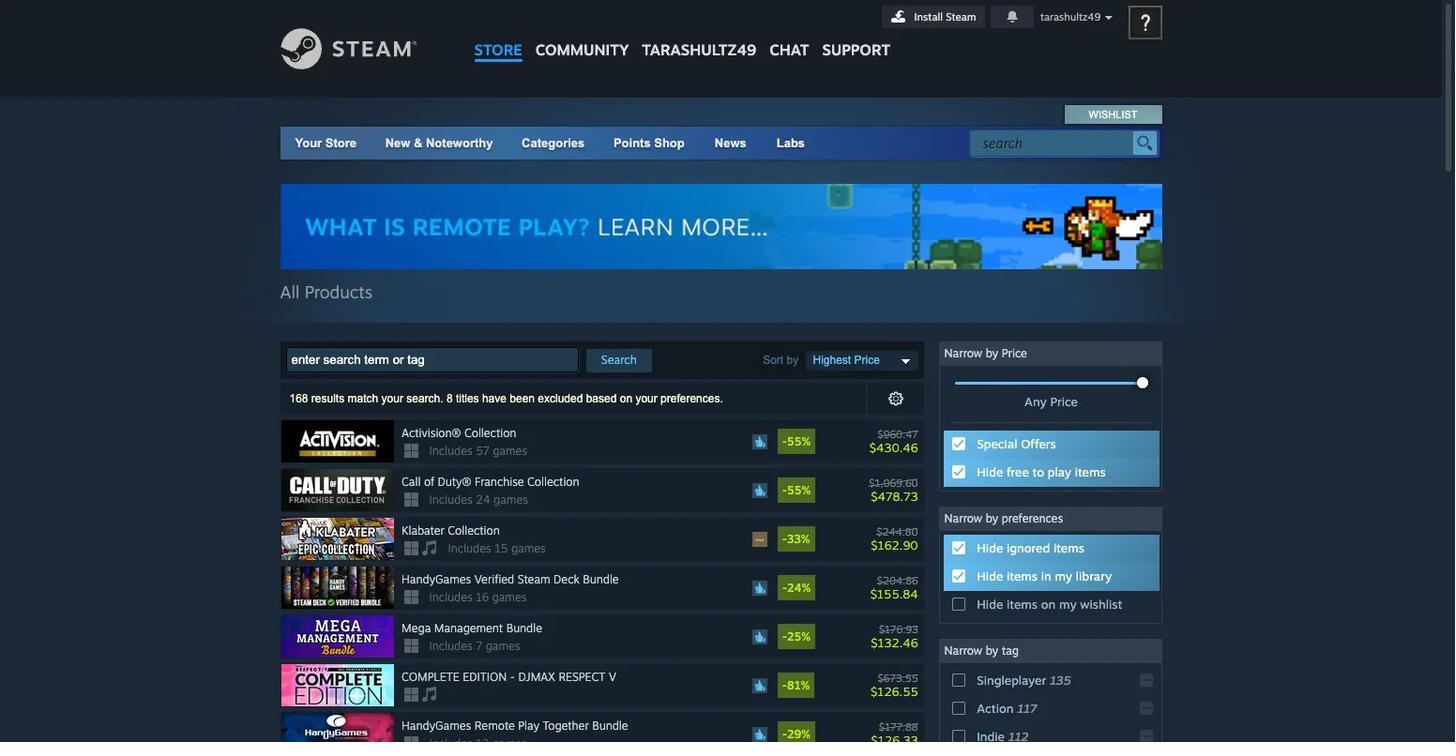 Task type: vqa. For each thing, say whether or not it's contained in the screenshot.
Baldur's
no



Task type: locate. For each thing, give the bounding box(es) containing it.
4 hide from the top
[[977, 597, 1004, 612]]

1 vertical spatial tarashultz49
[[642, 40, 757, 59]]

-
[[783, 435, 788, 449], [783, 483, 788, 498], [783, 532, 788, 546], [783, 581, 788, 595], [783, 630, 788, 644], [510, 670, 515, 684], [783, 679, 788, 693], [783, 728, 788, 742]]

-55% up -33%
[[783, 483, 811, 498]]

in
[[1042, 569, 1052, 584]]

1 -55% from the top
[[783, 435, 811, 449]]

chat link
[[763, 0, 816, 64]]

on down in
[[1042, 597, 1056, 612]]

0 vertical spatial -55%
[[783, 435, 811, 449]]

2 vertical spatial narrow
[[945, 644, 983, 658]]

hide down hide ignored items
[[977, 569, 1004, 584]]

55% for $430.46
[[787, 435, 811, 449]]

0 horizontal spatial price
[[855, 354, 880, 367]]

includes for $430.46
[[429, 444, 473, 458]]

-55% down the sort by
[[783, 435, 811, 449]]

2 narrow from the top
[[945, 512, 983, 526]]

0 vertical spatial collection
[[465, 426, 517, 440]]

1 vertical spatial handygames
[[402, 719, 471, 733]]

- down -33%
[[783, 581, 788, 595]]

chat
[[770, 40, 810, 59]]

bundle right together
[[592, 719, 628, 733]]

1 handygames from the top
[[402, 573, 471, 587]]

1 vertical spatial narrow
[[945, 512, 983, 526]]

offers
[[1021, 437, 1057, 452]]

collection for $430.46
[[465, 426, 517, 440]]

edition
[[463, 670, 507, 684]]

1 vertical spatial -55%
[[783, 483, 811, 498]]

- for $155.84
[[783, 581, 788, 595]]

action 117
[[977, 701, 1037, 716]]

- down the sort by
[[783, 435, 788, 449]]

1 vertical spatial my
[[1060, 597, 1077, 612]]

-24%
[[783, 581, 811, 595]]

by left the preferences
[[986, 512, 999, 526]]

any price
[[1025, 394, 1078, 409]]

0 vertical spatial my
[[1055, 569, 1073, 584]]

items
[[1075, 465, 1106, 480], [1054, 541, 1085, 556], [1007, 569, 1038, 584], [1007, 597, 1038, 612]]

games down the handygames verified steam deck bundle
[[492, 590, 527, 605]]

hide up narrow by tag
[[977, 597, 1004, 612]]

2 hide from the top
[[977, 541, 1004, 556]]

v
[[609, 670, 617, 684]]

- for $132.46
[[783, 630, 788, 644]]

have
[[482, 392, 507, 406]]

franchise
[[475, 475, 524, 489]]

55% for $478.73
[[787, 483, 811, 498]]

2 handygames from the top
[[402, 719, 471, 733]]

hide left "free"
[[977, 465, 1004, 480]]

all products
[[280, 282, 373, 302]]

- for $478.73
[[783, 483, 788, 498]]

$430.46
[[870, 440, 919, 455]]

community link
[[529, 0, 636, 68]]

by for narrow by tag
[[986, 644, 999, 658]]

0 vertical spatial bundle
[[583, 573, 619, 587]]

includes 16 games
[[429, 590, 527, 605]]

0 vertical spatial narrow
[[945, 346, 983, 361]]

0 horizontal spatial your
[[382, 392, 403, 406]]

narrow for any
[[945, 346, 983, 361]]

tag
[[1002, 644, 1019, 658]]

1 vertical spatial steam
[[518, 573, 551, 587]]

24%
[[787, 581, 811, 595]]

my for on
[[1060, 597, 1077, 612]]

on right based at the left of the page
[[620, 392, 633, 406]]

price for any price
[[1051, 394, 1078, 409]]

your right "match"
[[382, 392, 403, 406]]

includes down the duty® at left
[[429, 493, 473, 507]]

2 horizontal spatial price
[[1051, 394, 1078, 409]]

2 vertical spatial collection
[[448, 524, 500, 538]]

bundle for together
[[592, 719, 628, 733]]

items right play
[[1075, 465, 1106, 480]]

1 your from the left
[[382, 392, 403, 406]]

29%
[[787, 728, 811, 742]]

$126.55
[[871, 684, 919, 699]]

- for $430.46
[[783, 435, 788, 449]]

- for $126.55
[[783, 679, 788, 693]]

includes 7 games
[[429, 639, 520, 653]]

$673.55
[[878, 672, 919, 685]]

labs link
[[762, 127, 820, 160]]

- up -29%
[[783, 679, 788, 693]]

hide items on my wishlist
[[977, 597, 1123, 612]]

includes for $478.73
[[429, 493, 473, 507]]

complete edition - djmax respect v
[[402, 670, 617, 684]]

$1,069.60
[[869, 476, 919, 490]]

2 vertical spatial bundle
[[592, 719, 628, 733]]

1 55% from the top
[[787, 435, 811, 449]]

- up -24%
[[783, 532, 788, 546]]

55% down the sort by
[[787, 435, 811, 449]]

57
[[476, 444, 490, 458]]

narrow for hide
[[945, 512, 983, 526]]

match
[[348, 392, 378, 406]]

168 results match your search. 8 titles have been excluded based on your preferences.
[[290, 392, 723, 406]]

play
[[1048, 465, 1072, 480]]

games down franchise
[[494, 493, 528, 507]]

mega management bundle
[[402, 621, 542, 636]]

preferences
[[1002, 512, 1064, 526]]

1 horizontal spatial on
[[1042, 597, 1056, 612]]

2 -55% from the top
[[783, 483, 811, 498]]

deck
[[554, 573, 580, 587]]

includes
[[429, 444, 473, 458], [429, 493, 473, 507], [448, 542, 491, 556], [429, 590, 473, 605], [429, 639, 473, 653]]

1 horizontal spatial tarashultz49
[[1041, 10, 1101, 23]]

3 hide from the top
[[977, 569, 1004, 584]]

price right 'any'
[[1051, 394, 1078, 409]]

-55%
[[783, 435, 811, 449], [783, 483, 811, 498]]

by left tag
[[986, 644, 999, 658]]

highest
[[813, 354, 851, 367]]

includes down 'activision® collection'
[[429, 444, 473, 458]]

0 vertical spatial on
[[620, 392, 633, 406]]

includes left 16
[[429, 590, 473, 605]]

0 vertical spatial handygames
[[402, 573, 471, 587]]

$244.80 $162.90
[[871, 525, 919, 552]]

complete
[[402, 670, 460, 684]]

- up -33%
[[783, 483, 788, 498]]

games for $155.84
[[492, 590, 527, 605]]

your right based at the left of the page
[[636, 392, 658, 406]]

1 narrow from the top
[[945, 346, 983, 361]]

includes for $155.84
[[429, 590, 473, 605]]

handygames for handygames remote play together bundle
[[402, 719, 471, 733]]

collection for $162.90
[[448, 524, 500, 538]]

handygames up includes 16 games
[[402, 573, 471, 587]]

ignored
[[1007, 541, 1051, 556]]

hide down narrow by preferences
[[977, 541, 1004, 556]]

1 hide from the top
[[977, 465, 1004, 480]]

collection
[[465, 426, 517, 440], [528, 475, 580, 489], [448, 524, 500, 538]]

collection up includes 15 games
[[448, 524, 500, 538]]

- up -81%
[[783, 630, 788, 644]]

$176.93 $132.46
[[871, 623, 919, 650]]

steam right install
[[946, 10, 977, 23]]

games right 7
[[486, 639, 520, 653]]

preferences.
[[661, 392, 723, 406]]

- for $162.90
[[783, 532, 788, 546]]

by up special
[[986, 346, 999, 361]]

tarashultz49 link
[[636, 0, 763, 68]]

collection right franchise
[[528, 475, 580, 489]]

0 vertical spatial 55%
[[787, 435, 811, 449]]

1 horizontal spatial price
[[1002, 346, 1028, 361]]

-55% for $430.46
[[783, 435, 811, 449]]

call
[[402, 475, 421, 489]]

games for $478.73
[[494, 493, 528, 507]]

my left "wishlist" at the bottom right
[[1060, 597, 1077, 612]]

$1,069.60 $478.73
[[869, 476, 919, 504]]

tarashultz49
[[1041, 10, 1101, 23], [642, 40, 757, 59]]

verified
[[475, 573, 515, 587]]

bundle right 'deck'
[[583, 573, 619, 587]]

$177.88
[[880, 720, 919, 734]]

games right 57
[[493, 444, 528, 458]]

-33%
[[783, 532, 810, 546]]

1 vertical spatial on
[[1042, 597, 1056, 612]]

handygames down complete
[[402, 719, 471, 733]]

hide
[[977, 465, 1004, 480], [977, 541, 1004, 556], [977, 569, 1004, 584], [977, 597, 1004, 612]]

shop
[[654, 136, 685, 150]]

0 vertical spatial steam
[[946, 10, 977, 23]]

search button
[[586, 349, 652, 372]]

activision® collection
[[402, 426, 517, 440]]

1 vertical spatial 55%
[[787, 483, 811, 498]]

16
[[476, 590, 489, 605]]

bundle up djmax
[[507, 621, 542, 636]]

- left djmax
[[510, 670, 515, 684]]

$960.47
[[878, 428, 919, 441]]

price right highest
[[855, 354, 880, 367]]

search
[[601, 353, 637, 367]]

includes down management
[[429, 639, 473, 653]]

titles
[[456, 392, 479, 406]]

my right in
[[1055, 569, 1073, 584]]

by right sort
[[787, 354, 799, 367]]

price up 'any'
[[1002, 346, 1028, 361]]

sort
[[763, 354, 784, 367]]

0 horizontal spatial tarashultz49
[[642, 40, 757, 59]]

1 horizontal spatial your
[[636, 392, 658, 406]]

2 55% from the top
[[787, 483, 811, 498]]

steam left 'deck'
[[518, 573, 551, 587]]

on
[[620, 392, 633, 406], [1042, 597, 1056, 612]]

price for highest price
[[855, 354, 880, 367]]

collection up 57
[[465, 426, 517, 440]]

mega
[[402, 621, 431, 636]]

None text field
[[286, 347, 579, 373]]

55% up 33%
[[787, 483, 811, 498]]

products
[[305, 282, 373, 302]]

135
[[1050, 673, 1072, 688]]

0 vertical spatial tarashultz49
[[1041, 10, 1101, 23]]

points shop link
[[599, 127, 700, 160]]

news link
[[700, 127, 762, 160]]



Task type: describe. For each thing, give the bounding box(es) containing it.
items down hide items in my library
[[1007, 597, 1038, 612]]

any
[[1025, 394, 1047, 409]]

community
[[536, 40, 629, 59]]

hide for hide free to play items
[[977, 465, 1004, 480]]

handygames for handygames verified steam deck bundle
[[402, 573, 471, 587]]

singleplayer
[[977, 673, 1047, 688]]

of
[[424, 475, 435, 489]]

-29%
[[783, 728, 811, 742]]

-81%
[[783, 679, 810, 693]]

call of duty® franchise collection
[[402, 475, 580, 489]]

together
[[543, 719, 589, 733]]

install steam
[[915, 10, 977, 23]]

excluded
[[538, 392, 583, 406]]

store link
[[468, 0, 529, 68]]

$960.47 $430.46
[[870, 428, 919, 455]]

free
[[1007, 465, 1030, 480]]

168
[[290, 392, 308, 406]]

wishlist link
[[1066, 105, 1162, 124]]

includes down klabater collection
[[448, 542, 491, 556]]

all
[[280, 282, 300, 302]]

wishlist
[[1089, 109, 1138, 120]]

hide ignored items
[[977, 541, 1085, 556]]

games for $430.46
[[493, 444, 528, 458]]

categories
[[522, 136, 585, 150]]

hide for hide items in my library
[[977, 569, 1004, 584]]

search text field
[[983, 131, 1129, 156]]

8
[[447, 392, 453, 406]]

by for narrow by price
[[986, 346, 999, 361]]

sort by
[[763, 354, 799, 367]]

items up hide items in my library
[[1054, 541, 1085, 556]]

0 horizontal spatial steam
[[518, 573, 551, 587]]

activision®
[[402, 426, 461, 440]]

$132.46
[[871, 635, 919, 650]]

33%
[[787, 532, 810, 546]]

your store link
[[295, 136, 357, 150]]

1 vertical spatial bundle
[[507, 621, 542, 636]]

news
[[715, 136, 747, 150]]

wishlist
[[1081, 597, 1123, 612]]

categories link
[[522, 136, 585, 150]]

24
[[476, 493, 490, 507]]

&
[[414, 136, 423, 150]]

points shop
[[614, 136, 685, 150]]

special offers
[[977, 437, 1057, 452]]

- down -81%
[[783, 728, 788, 742]]

my for in
[[1055, 569, 1073, 584]]

search.
[[407, 392, 444, 406]]

management
[[434, 621, 503, 636]]

81%
[[787, 679, 810, 693]]

117
[[1018, 701, 1037, 716]]

new
[[385, 136, 411, 150]]

store
[[325, 136, 357, 150]]

items left in
[[1007, 569, 1038, 584]]

3 narrow from the top
[[945, 644, 983, 658]]

1 vertical spatial collection
[[528, 475, 580, 489]]

action
[[977, 701, 1014, 716]]

store
[[474, 40, 523, 59]]

by for sort by
[[787, 354, 799, 367]]

highest price
[[813, 354, 880, 367]]

$204.86
[[877, 574, 919, 587]]

hide for hide items on my wishlist
[[977, 597, 1004, 612]]

$162.90
[[871, 537, 919, 552]]

includes 24 games
[[429, 493, 528, 507]]

includes 57 games
[[429, 444, 528, 458]]

narrow by price
[[945, 346, 1028, 361]]

klabater collection
[[402, 524, 500, 538]]

hide free to play items
[[977, 465, 1106, 480]]

$204.86 $155.84
[[871, 574, 919, 601]]

respect
[[559, 670, 606, 684]]

2 your from the left
[[636, 392, 658, 406]]

new & noteworthy
[[385, 136, 493, 150]]

includes for $132.46
[[429, 639, 473, 653]]

0 horizontal spatial on
[[620, 392, 633, 406]]

games right 15 at the left bottom
[[511, 542, 546, 556]]

by for narrow by preferences
[[986, 512, 999, 526]]

labs
[[777, 136, 805, 150]]

duty®
[[438, 475, 472, 489]]

$155.84
[[871, 586, 919, 601]]

games for $132.46
[[486, 639, 520, 653]]

bundle for deck
[[583, 573, 619, 587]]

to
[[1033, 465, 1045, 480]]

hide items in my library
[[977, 569, 1112, 584]]

results
[[311, 392, 345, 406]]

install steam link
[[882, 6, 985, 28]]

highest price link
[[806, 351, 918, 371]]

noteworthy
[[426, 136, 493, 150]]

$244.80
[[877, 525, 919, 538]]

klabater
[[402, 524, 445, 538]]

hide for hide ignored items
[[977, 541, 1004, 556]]

remote
[[475, 719, 515, 733]]

handygames verified steam deck bundle
[[402, 573, 619, 587]]

-55% for $478.73
[[783, 483, 811, 498]]

your store
[[295, 136, 357, 150]]

handygames remote play together bundle
[[402, 719, 628, 733]]

1 horizontal spatial steam
[[946, 10, 977, 23]]

-25%
[[783, 630, 811, 644]]

narrow by tag
[[945, 644, 1019, 658]]

singleplayer 135
[[977, 673, 1072, 688]]

play
[[518, 719, 540, 733]]

your
[[295, 136, 322, 150]]



